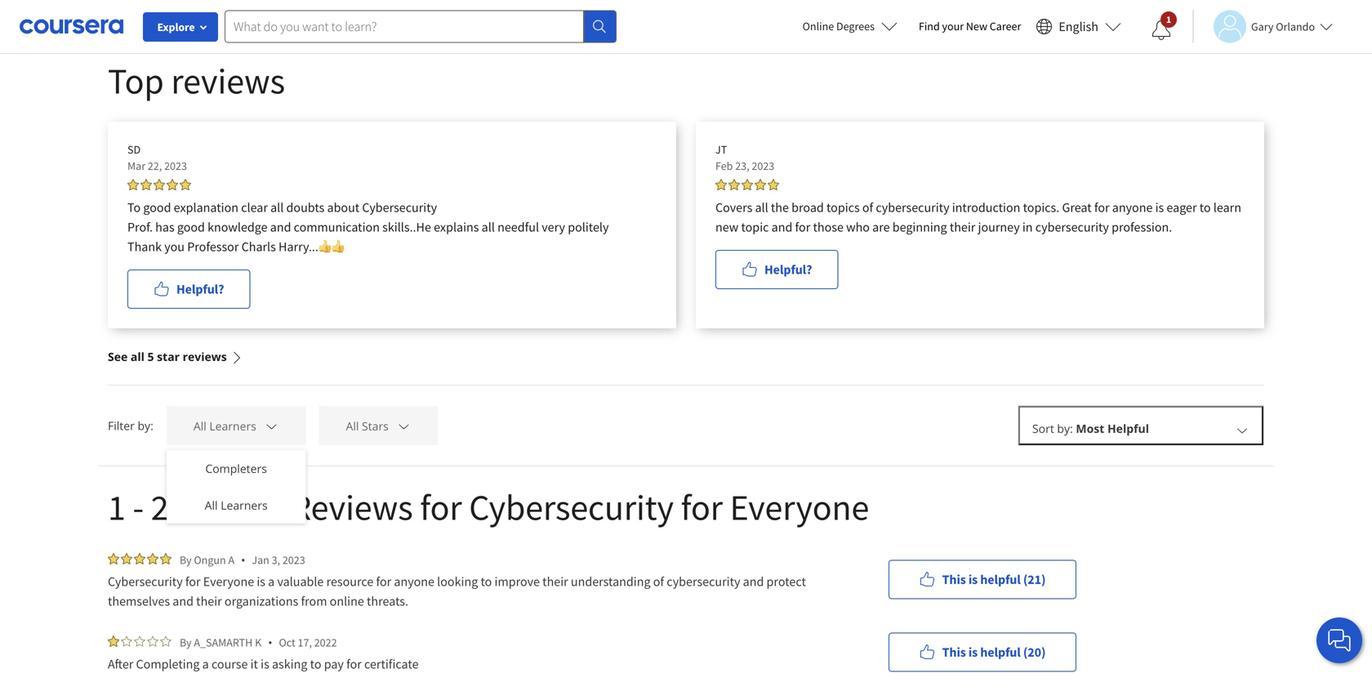 Task type: locate. For each thing, give the bounding box(es) containing it.
chevron down image
[[397, 419, 411, 433]]

is left eager
[[1155, 199, 1164, 216]]

is up organizations
[[257, 573, 265, 590]]

looking
[[437, 573, 478, 590]]

0 vertical spatial cybersecurity
[[876, 199, 950, 216]]

2 vertical spatial cybersecurity
[[667, 573, 740, 590]]

by inside the by ongun a • jan 3, 2023
[[180, 553, 192, 567]]

0 vertical spatial everyone
[[730, 484, 869, 530]]

menu
[[166, 450, 306, 524]]

or left no
[[1029, 1, 1041, 16]]

by left the ongun
[[180, 553, 192, 567]]

topics.
[[1023, 199, 1060, 216]]

professor
[[187, 238, 239, 255]]

very
[[542, 219, 565, 235]]

2023
[[164, 158, 187, 173], [752, 158, 775, 173], [282, 553, 305, 567]]

0 vertical spatial in
[[1127, 1, 1137, 16]]

• right k
[[268, 635, 272, 650]]

learners up "completers"
[[209, 418, 256, 434]]

1 horizontal spatial a
[[268, 573, 275, 590]]

0 vertical spatial course
[[802, 1, 837, 16]]

1 vertical spatial everyone
[[203, 573, 254, 590]]

and left protect
[[743, 573, 764, 590]]

1 vertical spatial •
[[268, 635, 272, 650]]

0 horizontal spatial or
[[713, 1, 724, 16]]

is right it
[[261, 656, 269, 672]]

by ongun a • jan 3, 2023
[[180, 552, 305, 568]]

reviews right star
[[183, 349, 227, 364]]

1 horizontal spatial 1
[[1166, 13, 1171, 26]]

0 vertical spatial cybersecurity
[[362, 199, 437, 216]]

1 horizontal spatial an
[[636, 1, 650, 16]]

1 vertical spatial all learners
[[205, 497, 268, 513]]

good down explanation
[[177, 219, 205, 235]]

None search field
[[225, 10, 617, 43]]

is inside 'this is helpful (21)' "button"
[[969, 571, 978, 588]]

all up the topic
[[755, 199, 768, 216]]

all
[[193, 418, 206, 434], [346, 418, 359, 434], [205, 497, 218, 513]]

helpful? for helpful? button to the left
[[176, 281, 224, 297]]

their right improve
[[542, 573, 568, 590]]

an left institution,
[[636, 1, 650, 16]]

3,
[[272, 553, 280, 567]]

this for this is helpful (20)
[[942, 644, 966, 660]]

everyone up protect
[[730, 484, 869, 530]]

1 horizontal spatial course
[[802, 1, 837, 16]]

1 horizontal spatial the
[[771, 199, 789, 216]]

of right understanding
[[653, 573, 664, 590]]

1 for 1
[[1166, 13, 1171, 26]]

0 vertical spatial reviews
[[171, 58, 285, 103]]

cybersecurity inside to good explanation clear all doubts about cybersecurity prof. has good knowledge and communication skills..he explains all needful very politely ﻿thank you professor charls harry...👍👍
[[362, 199, 437, 216]]

2023 right 23,
[[752, 158, 775, 173]]

reviews down explore dropdown button
[[171, 58, 285, 103]]

and right the topic
[[772, 219, 793, 235]]

all inside dropdown button
[[193, 418, 206, 434]]

helpful? down the topic
[[765, 261, 812, 278]]

of up who
[[862, 199, 873, 216]]

(20)
[[1023, 644, 1046, 660]]

good up has
[[143, 199, 171, 216]]

1 horizontal spatial star image
[[160, 635, 172, 647]]

1 - 25 of 351 reviews for cybersecurity for everyone
[[108, 484, 869, 530]]

all right by:
[[193, 418, 206, 434]]

0 vertical spatial anyone
[[1112, 199, 1153, 216]]

of
[[546, 1, 556, 16], [862, 199, 873, 216], [194, 484, 223, 530], [653, 573, 664, 590]]

find your new career link
[[911, 16, 1029, 37]]

anyone up profession.
[[1112, 199, 1153, 216]]

2 by from the top
[[180, 635, 192, 650]]

and left risk
[[219, 1, 240, 16]]

-
[[133, 484, 144, 530]]

of inside the cybersecurity for everyone is a valuable resource for anyone looking to improve their understanding of cybersecurity and protect themselves and their organizations from online threats.
[[653, 573, 664, 590]]

in down topics.
[[1022, 219, 1033, 235]]

1 left ... on the right top of the page
[[1166, 13, 1171, 26]]

2 star image from the left
[[134, 635, 145, 647]]

2 horizontal spatial 2023
[[752, 158, 775, 173]]

anyone up "threats."
[[394, 573, 435, 590]]

1 vertical spatial good
[[177, 219, 205, 235]]

all for all learners dropdown button
[[193, 418, 206, 434]]

0 horizontal spatial •
[[241, 552, 245, 568]]

2023 right 22,
[[164, 158, 187, 173]]

1 vertical spatial a
[[268, 573, 275, 590]]

is left (21)
[[969, 571, 978, 588]]

1 by from the top
[[180, 553, 192, 567]]

in
[[1127, 1, 1137, 16], [1022, 219, 1033, 235]]

1 vertical spatial in
[[1022, 219, 1033, 235]]

to inside the cybersecurity for everyone is a valuable resource for anyone looking to improve their understanding of cybersecurity and protect themselves and their organizations from online threats.
[[481, 573, 492, 590]]

0 horizontal spatial in
[[1022, 219, 1033, 235]]

the
[[494, 1, 512, 16], [771, 199, 789, 216]]

a
[[727, 1, 734, 16], [268, 573, 275, 590], [202, 656, 209, 672]]

1 vertical spatial cybersecurity
[[469, 484, 674, 530]]

has
[[155, 219, 175, 235]]

all left needful
[[482, 219, 495, 235]]

improve
[[495, 573, 540, 590]]

of right goals
[[546, 1, 556, 16]]

0 horizontal spatial cybersecurity
[[667, 573, 740, 590]]

2 vertical spatial cybersecurity
[[108, 573, 183, 590]]

cybersecurity for about
[[362, 199, 437, 216]]

new
[[715, 219, 739, 235]]

0 vertical spatial this
[[777, 1, 799, 16]]

2 horizontal spatial their
[[950, 219, 976, 235]]

or left nation.
[[713, 1, 724, 16]]

in left informati
[[1127, 1, 1137, 16]]

0 vertical spatial a
[[727, 1, 734, 16]]

1 vertical spatial by
[[180, 635, 192, 650]]

0 horizontal spatial good
[[143, 199, 171, 216]]

star image up after
[[121, 635, 132, 647]]

351
[[230, 484, 284, 530]]

2023 inside the by ongun a • jan 3, 2023
[[282, 553, 305, 567]]

their down "introduction"
[[950, 219, 976, 235]]

1 helpful from the top
[[980, 571, 1021, 588]]

this right nation.
[[777, 1, 799, 16]]

is left (20)
[[969, 644, 978, 660]]

filled star image
[[127, 179, 139, 190], [154, 179, 165, 190], [715, 179, 727, 190], [729, 179, 740, 190], [742, 179, 753, 190], [108, 553, 119, 564], [121, 553, 132, 564], [134, 553, 145, 564], [108, 635, 119, 647]]

1 vertical spatial learners
[[221, 497, 268, 513]]

2 an from the left
[[636, 1, 650, 16]]

the left goals
[[494, 1, 512, 16]]

1 vertical spatial this
[[942, 571, 966, 588]]

cybersecurity
[[876, 199, 950, 216], [1035, 219, 1109, 235], [667, 573, 740, 590]]

1 vertical spatial helpful
[[980, 644, 1021, 660]]

0 vertical spatial all learners
[[193, 418, 256, 434]]

0 horizontal spatial 1
[[108, 484, 126, 530]]

2 vertical spatial this
[[942, 644, 966, 660]]

after
[[108, 656, 133, 672]]

helpful left (20)
[[980, 644, 1021, 660]]

governance, privacy, and risk management, to applications for achieving the goals of an enterprise, an institution, or a nation. this course is designed for students with some or no background in informati
[[108, 1, 1190, 16]]

by:
[[138, 418, 153, 433]]

is inside this is helpful (20) "button"
[[969, 644, 978, 660]]

learners inside menu item
[[221, 497, 268, 513]]

needful
[[498, 219, 539, 235]]

helpful for (21)
[[980, 571, 1021, 588]]

great
[[1062, 199, 1092, 216]]

all right 25
[[205, 497, 218, 513]]

0 horizontal spatial anyone
[[394, 573, 435, 590]]

filter by:
[[108, 418, 153, 433]]

all stars button
[[319, 406, 438, 445]]

What do you want to learn? text field
[[225, 10, 584, 43]]

this down 'this is helpful (21)' "button"
[[942, 644, 966, 660]]

...
[[1190, 0, 1200, 16]]

2 horizontal spatial cybersecurity
[[469, 484, 674, 530]]

learn
[[1214, 199, 1241, 216]]

all inside menu item
[[205, 497, 218, 513]]

1 vertical spatial course
[[211, 656, 248, 672]]

0 vertical spatial learners
[[209, 418, 256, 434]]

0 horizontal spatial cybersecurity
[[108, 573, 183, 590]]

0 horizontal spatial everyone
[[203, 573, 254, 590]]

0 horizontal spatial a
[[202, 656, 209, 672]]

all left 5
[[131, 349, 144, 364]]

this up this is helpful (20) "button"
[[942, 571, 966, 588]]

a up organizations
[[268, 573, 275, 590]]

their down the ongun
[[196, 593, 222, 609]]

1 for 1 - 25 of 351 reviews for cybersecurity for everyone
[[108, 484, 126, 530]]

(21)
[[1023, 571, 1046, 588]]

by
[[180, 553, 192, 567], [180, 635, 192, 650]]

are
[[872, 219, 890, 235]]

1 inside button
[[1166, 13, 1171, 26]]

everyone inside the cybersecurity for everyone is a valuable resource for anyone looking to improve their understanding of cybersecurity and protect themselves and their organizations from online threats.
[[203, 573, 254, 590]]

0 horizontal spatial chevron down image
[[264, 419, 279, 433]]

helpful? button down the topic
[[715, 250, 838, 289]]

sd
[[127, 142, 141, 157]]

1 vertical spatial helpful?
[[176, 281, 224, 297]]

everyone down the a
[[203, 573, 254, 590]]

all stars
[[346, 418, 389, 434]]

and inside covers all the broad topics of cybersecurity introduction topics. great for anyone is eager to learn new topic and for those who are beginning their journey in cybersecurity profession.
[[772, 219, 793, 235]]

0 vertical spatial •
[[241, 552, 245, 568]]

1 horizontal spatial anyone
[[1112, 199, 1153, 216]]

1 horizontal spatial or
[[1029, 1, 1041, 16]]

online
[[330, 593, 364, 609]]

1 vertical spatial 1
[[108, 484, 126, 530]]

1 left -
[[108, 484, 126, 530]]

gary
[[1251, 19, 1274, 34]]

• right the a
[[241, 552, 245, 568]]

1 vertical spatial their
[[542, 573, 568, 590]]

star image up completing
[[134, 635, 145, 647]]

and right themselves
[[173, 593, 194, 609]]

2 vertical spatial their
[[196, 593, 222, 609]]

find
[[919, 19, 940, 33]]

chevron down image
[[264, 419, 279, 433], [1235, 422, 1250, 437]]

1 button
[[1139, 11, 1184, 50]]

25
[[151, 484, 186, 530]]

and
[[219, 1, 240, 16], [270, 219, 291, 235], [772, 219, 793, 235], [743, 573, 764, 590], [173, 593, 194, 609]]

1 horizontal spatial star image
[[134, 635, 145, 647]]

1 horizontal spatial everyone
[[730, 484, 869, 530]]

a
[[228, 553, 234, 567]]

all learners up "completers"
[[193, 418, 256, 434]]

a left nation.
[[727, 1, 734, 16]]

by a_samarth k • oct 17, 2022
[[180, 635, 337, 650]]

helpful left (21)
[[980, 571, 1021, 588]]

1 horizontal spatial helpful?
[[765, 261, 812, 278]]

0 vertical spatial by
[[180, 553, 192, 567]]

achieving
[[441, 1, 491, 16]]

english button
[[1029, 0, 1128, 53]]

by inside by a_samarth k • oct 17, 2022
[[180, 635, 192, 650]]

doubts
[[286, 199, 325, 216]]

2 or from the left
[[1029, 1, 1041, 16]]

2 star image from the left
[[160, 635, 172, 647]]

0 horizontal spatial course
[[211, 656, 248, 672]]

cybersecurity for for
[[469, 484, 674, 530]]

a down a_samarth in the left bottom of the page
[[202, 656, 209, 672]]

gary orlando button
[[1192, 10, 1333, 43]]

to left learn
[[1200, 199, 1211, 216]]

all learners inside menu item
[[205, 497, 268, 513]]

a_samarth
[[194, 635, 253, 650]]

beginning
[[893, 219, 947, 235]]

0 horizontal spatial star image
[[121, 635, 132, 647]]

this for this is helpful (21)
[[942, 571, 966, 588]]

1 horizontal spatial their
[[542, 573, 568, 590]]

0 vertical spatial the
[[494, 1, 512, 16]]

reviews inside button
[[183, 349, 227, 364]]

0 horizontal spatial star image
[[147, 635, 158, 647]]

all learners down completers 'menu item'
[[205, 497, 268, 513]]

organizations
[[225, 593, 298, 609]]

sd mar 22, 2023
[[127, 142, 187, 173]]

course up 'online'
[[802, 1, 837, 16]]

0 vertical spatial their
[[950, 219, 976, 235]]

0 vertical spatial helpful
[[980, 571, 1021, 588]]

0 horizontal spatial their
[[196, 593, 222, 609]]

0 vertical spatial 1
[[1166, 13, 1171, 26]]

an right goals
[[559, 1, 573, 16]]

1 vertical spatial reviews
[[183, 349, 227, 364]]

0 vertical spatial helpful?
[[765, 261, 812, 278]]

to right 'looking'
[[481, 573, 492, 590]]

1 horizontal spatial in
[[1127, 1, 1137, 16]]

jan
[[252, 553, 269, 567]]

learners
[[209, 418, 256, 434], [221, 497, 268, 513]]

1 horizontal spatial cybersecurity
[[876, 199, 950, 216]]

all inside button
[[346, 418, 359, 434]]

0 horizontal spatial an
[[559, 1, 573, 16]]

all for all stars button
[[346, 418, 359, 434]]

helpful? button down you
[[127, 270, 250, 309]]

see
[[108, 349, 128, 364]]

1 horizontal spatial cybersecurity
[[362, 199, 437, 216]]

filled star image
[[140, 179, 152, 190], [167, 179, 178, 190], [180, 179, 191, 190], [755, 179, 766, 190], [768, 179, 779, 190], [147, 553, 158, 564], [160, 553, 172, 564]]

1 horizontal spatial chevron down image
[[1235, 422, 1250, 437]]

2 helpful from the top
[[980, 644, 1021, 660]]

1 vertical spatial anyone
[[394, 573, 435, 590]]

2 vertical spatial a
[[202, 656, 209, 672]]

1 star image from the left
[[147, 635, 158, 647]]

to left pay on the bottom left
[[310, 656, 321, 672]]

the left the broad
[[771, 199, 789, 216]]

0 horizontal spatial helpful?
[[176, 281, 224, 297]]

cybersecurity
[[362, 199, 437, 216], [469, 484, 674, 530], [108, 573, 183, 590]]

star image
[[121, 635, 132, 647], [134, 635, 145, 647]]

learners down completers 'menu item'
[[221, 497, 268, 513]]

knowledge
[[208, 219, 268, 235]]

by up completing
[[180, 635, 192, 650]]

broad
[[792, 199, 824, 216]]

by for completing
[[180, 635, 192, 650]]

nation.
[[737, 1, 774, 16]]

and inside to good explanation clear all doubts about cybersecurity prof. has good knowledge and communication skills..he explains all needful very politely ﻿thank you professor charls harry...👍👍
[[270, 219, 291, 235]]

0 horizontal spatial the
[[494, 1, 512, 16]]

0 horizontal spatial 2023
[[164, 158, 187, 173]]

star image
[[147, 635, 158, 647], [160, 635, 172, 647]]

2023 inside jt feb 23, 2023
[[752, 158, 775, 173]]

cybersecurity inside the cybersecurity for everyone is a valuable resource for anyone looking to improve their understanding of cybersecurity and protect themselves and their organizations from online threats.
[[667, 573, 740, 590]]

filter
[[108, 418, 135, 433]]

good
[[143, 199, 171, 216], [177, 219, 205, 235]]

1 vertical spatial cybersecurity
[[1035, 219, 1109, 235]]

2023 inside sd mar 22, 2023
[[164, 158, 187, 173]]

goals
[[515, 1, 543, 16]]

cybersecurity inside the cybersecurity for everyone is a valuable resource for anyone looking to improve their understanding of cybersecurity and protect themselves and their organizations from online threats.
[[108, 573, 183, 590]]

course down a_samarth in the left bottom of the page
[[211, 656, 248, 672]]

and up charls
[[270, 219, 291, 235]]

harry...👍👍
[[279, 238, 345, 255]]

1 horizontal spatial good
[[177, 219, 205, 235]]

new
[[966, 19, 987, 33]]

• for course
[[268, 635, 272, 650]]

1
[[1166, 13, 1171, 26], [108, 484, 126, 530]]

1 horizontal spatial •
[[268, 635, 272, 650]]

their
[[950, 219, 976, 235], [542, 573, 568, 590], [196, 593, 222, 609]]

1 vertical spatial the
[[771, 199, 789, 216]]

2023 right 3,
[[282, 553, 305, 567]]

all left stars
[[346, 418, 359, 434]]

1 horizontal spatial 2023
[[282, 553, 305, 567]]

helpful? down 'professor'
[[176, 281, 224, 297]]

career
[[990, 19, 1021, 33]]

is up the online degrees on the top of page
[[840, 1, 849, 16]]



Task type: describe. For each thing, give the bounding box(es) containing it.
after completing a course it is asking to pay for certificate
[[108, 656, 421, 672]]

see all 5 star reviews
[[108, 349, 227, 364]]

explains
[[434, 219, 479, 235]]

some
[[997, 1, 1026, 16]]

the inside covers all the broad topics of cybersecurity introduction topics. great for anyone is eager to learn new topic and for those who are beginning their journey in cybersecurity profession.
[[771, 199, 789, 216]]

from
[[301, 593, 327, 609]]

all learners menu item
[[166, 487, 306, 524]]

2023 for sd mar 22, 2023
[[164, 158, 187, 173]]

0 horizontal spatial helpful? button
[[127, 270, 250, 309]]

helpful? for helpful? button to the right
[[765, 261, 812, 278]]

k
[[255, 635, 262, 650]]

pay
[[324, 656, 344, 672]]

all inside covers all the broad topics of cybersecurity introduction topics. great for anyone is eager to learn new topic and for those who are beginning their journey in cybersecurity profession.
[[755, 199, 768, 216]]

menu containing completers
[[166, 450, 306, 524]]

to
[[127, 199, 141, 216]]

their inside covers all the broad topics of cybersecurity introduction topics. great for anyone is eager to learn new topic and for those who are beginning their journey in cybersecurity profession.
[[950, 219, 976, 235]]

covers
[[715, 199, 752, 216]]

protect
[[767, 573, 806, 590]]

enterprise,
[[576, 1, 634, 16]]

online degrees
[[803, 19, 875, 33]]

anyone inside the cybersecurity for everyone is a valuable resource for anyone looking to improve their understanding of cybersecurity and protect themselves and their organizations from online threats.
[[394, 573, 435, 590]]

gary orlando
[[1251, 19, 1315, 34]]

all right clear
[[270, 199, 284, 216]]

prof.
[[127, 219, 153, 235]]

5
[[147, 349, 154, 364]]

find your new career
[[919, 19, 1021, 33]]

valuable
[[277, 573, 324, 590]]

star
[[157, 349, 180, 364]]

anyone inside covers all the broad topics of cybersecurity introduction topics. great for anyone is eager to learn new topic and for those who are beginning their journey in cybersecurity profession.
[[1112, 199, 1153, 216]]

this is helpful (20)
[[942, 644, 1046, 660]]

skills..he
[[382, 219, 431, 235]]

this is helpful (21)
[[942, 571, 1046, 588]]

english
[[1059, 18, 1099, 35]]

is inside the cybersecurity for everyone is a valuable resource for anyone looking to improve their understanding of cybersecurity and protect themselves and their organizations from online threats.
[[257, 573, 265, 590]]

certificate
[[364, 656, 419, 672]]

jt feb 23, 2023
[[715, 142, 775, 173]]

• for is
[[241, 552, 245, 568]]

learners inside dropdown button
[[209, 418, 256, 434]]

completers
[[205, 461, 267, 476]]

online
[[803, 19, 834, 33]]

about
[[327, 199, 360, 216]]

students
[[922, 1, 968, 16]]

mar
[[127, 158, 145, 173]]

degrees
[[836, 19, 875, 33]]

politely
[[568, 219, 609, 235]]

of inside covers all the broad topics of cybersecurity introduction topics. great for anyone is eager to learn new topic and for those who are beginning their journey in cybersecurity profession.
[[862, 199, 873, 216]]

2 horizontal spatial cybersecurity
[[1035, 219, 1109, 235]]

designed
[[852, 1, 900, 16]]

risk
[[243, 1, 262, 16]]

1 an from the left
[[559, 1, 573, 16]]

you
[[164, 238, 185, 255]]

governance,
[[108, 1, 173, 16]]

chevron down image inside all learners dropdown button
[[264, 419, 279, 433]]

of right 25
[[194, 484, 223, 530]]

privacy,
[[176, 1, 216, 16]]

topic
[[741, 219, 769, 235]]

communication
[[294, 219, 380, 235]]

chat with us image
[[1326, 627, 1353, 653]]

all inside button
[[131, 349, 144, 364]]

17,
[[298, 635, 312, 650]]

to inside covers all the broad topics of cybersecurity introduction topics. great for anyone is eager to learn new topic and for those who are beginning their journey in cybersecurity profession.
[[1200, 199, 1211, 216]]

orlando
[[1276, 19, 1315, 34]]

2 horizontal spatial a
[[727, 1, 734, 16]]

by for for
[[180, 553, 192, 567]]

themselves
[[108, 593, 170, 609]]

23,
[[735, 158, 749, 173]]

this is helpful (20) button
[[889, 633, 1077, 672]]

top
[[108, 58, 164, 103]]

1 star image from the left
[[121, 635, 132, 647]]

this is helpful (21) button
[[889, 560, 1077, 599]]

resource
[[326, 573, 373, 590]]

in inside covers all the broad topics of cybersecurity introduction topics. great for anyone is eager to learn new topic and for those who are beginning their journey in cybersecurity profession.
[[1022, 219, 1033, 235]]

introduction
[[952, 199, 1020, 216]]

asking
[[272, 656, 307, 672]]

helpful for (20)
[[980, 644, 1021, 660]]

all learners button
[[166, 406, 306, 445]]

eager
[[1167, 199, 1197, 216]]

explore button
[[143, 12, 218, 42]]

covers all the broad topics of cybersecurity introduction topics. great for anyone is eager to learn new topic and for those who are beginning their journey in cybersecurity profession.
[[715, 199, 1241, 235]]

show notifications image
[[1152, 20, 1171, 40]]

completing
[[136, 656, 200, 672]]

cybersecurity for everyone is a valuable resource for anyone looking to improve their understanding of cybersecurity and protect themselves and their organizations from online threats.
[[108, 573, 809, 609]]

your
[[942, 19, 964, 33]]

background
[[1061, 1, 1124, 16]]

with
[[971, 1, 994, 16]]

is inside covers all the broad topics of cybersecurity introduction topics. great for anyone is eager to learn new topic and for those who are beginning their journey in cybersecurity profession.
[[1155, 199, 1164, 216]]

﻿thank
[[127, 238, 162, 255]]

journey
[[978, 219, 1020, 235]]

profession.
[[1112, 219, 1172, 235]]

coursera image
[[20, 13, 123, 39]]

2023 for jt feb 23, 2023
[[752, 158, 775, 173]]

1 horizontal spatial helpful? button
[[715, 250, 838, 289]]

explore
[[157, 20, 195, 34]]

no
[[1044, 1, 1058, 16]]

completers menu item
[[166, 450, 306, 487]]

0 vertical spatial good
[[143, 199, 171, 216]]

to left "applications"
[[342, 1, 353, 16]]

jt
[[715, 142, 727, 157]]

explanation
[[174, 199, 238, 216]]

those
[[813, 219, 844, 235]]

a inside the cybersecurity for everyone is a valuable resource for anyone looking to improve their understanding of cybersecurity and protect themselves and their organizations from online threats.
[[268, 573, 275, 590]]

stars
[[362, 418, 389, 434]]

to good explanation clear all doubts about cybersecurity prof. has good knowledge and communication skills..he explains all needful very politely ﻿thank you professor charls harry...👍👍
[[127, 199, 609, 255]]

institution,
[[653, 1, 710, 16]]

1 or from the left
[[713, 1, 724, 16]]

management,
[[265, 1, 339, 16]]

all learners inside dropdown button
[[193, 418, 256, 434]]

understanding
[[571, 573, 651, 590]]

topics
[[827, 199, 860, 216]]



Task type: vqa. For each thing, say whether or not it's contained in the screenshot.
Coursera's LIST
no



